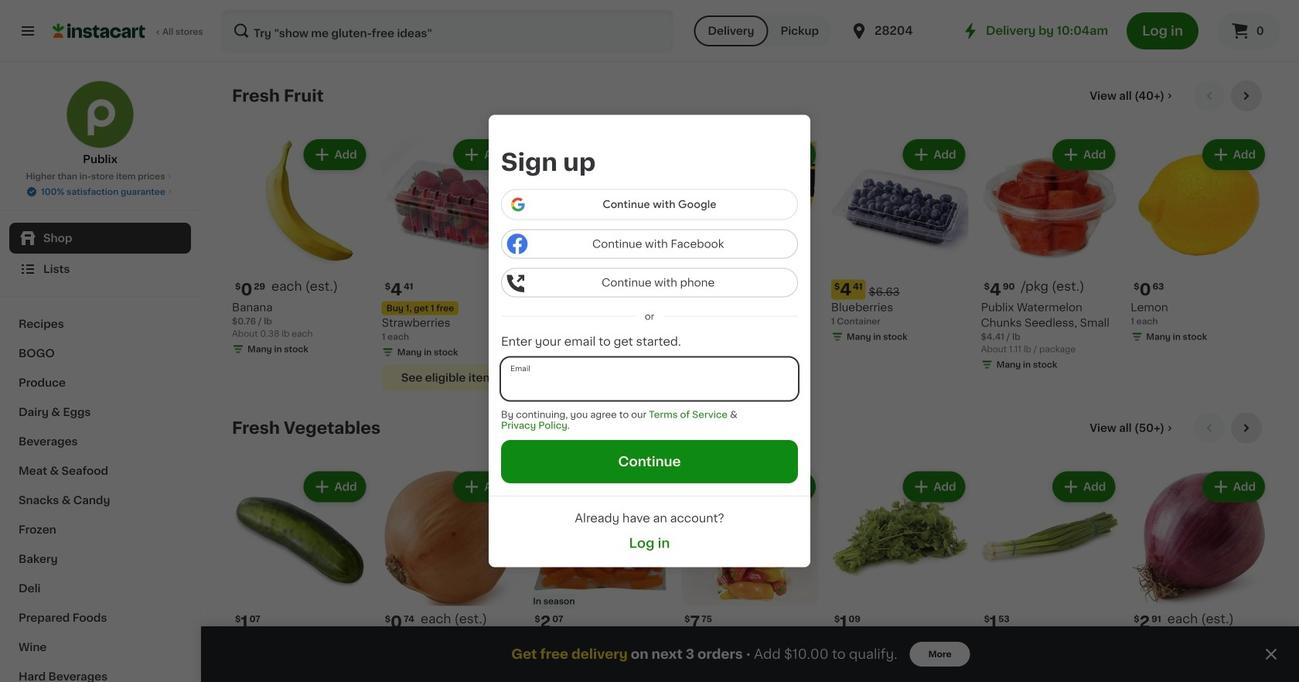Task type: locate. For each thing, give the bounding box(es) containing it.
$4.41 original price: $6.63 element
[[832, 280, 969, 300]]

None search field
[[221, 9, 674, 53]]

0 vertical spatial item carousel region
[[232, 80, 1269, 401]]

product group
[[232, 136, 370, 359], [382, 136, 519, 391], [682, 136, 819, 375], [832, 136, 969, 346], [981, 136, 1119, 374], [1131, 136, 1269, 346], [232, 469, 370, 679], [382, 469, 519, 682], [532, 469, 669, 679], [682, 469, 819, 682], [832, 469, 969, 679], [981, 469, 1119, 679], [1131, 469, 1269, 682]]

2 item carousel region from the top
[[232, 413, 1269, 682]]

main content
[[201, 62, 1300, 682]]

1 vertical spatial item carousel region
[[232, 413, 1269, 682]]

$0.29 each (estimated) element
[[232, 280, 370, 300]]

$4.90 per package (estimated) element
[[981, 280, 1119, 300]]

item carousel region
[[232, 80, 1269, 401], [232, 413, 1269, 682]]

publix logo image
[[66, 80, 134, 149]]

Email email field
[[501, 358, 798, 400]]

instacart logo image
[[53, 22, 145, 40]]



Task type: vqa. For each thing, say whether or not it's contained in the screenshot.
Pie,
no



Task type: describe. For each thing, give the bounding box(es) containing it.
$0.74 each (estimated) element
[[382, 612, 519, 632]]

treatment tracker modal dialog
[[201, 627, 1300, 682]]

service type group
[[694, 15, 832, 46]]

$2.91 each (estimated) element
[[1131, 612, 1269, 632]]

$1.37 original price: $1.47 element
[[532, 280, 669, 300]]

1 item carousel region from the top
[[232, 80, 1269, 401]]



